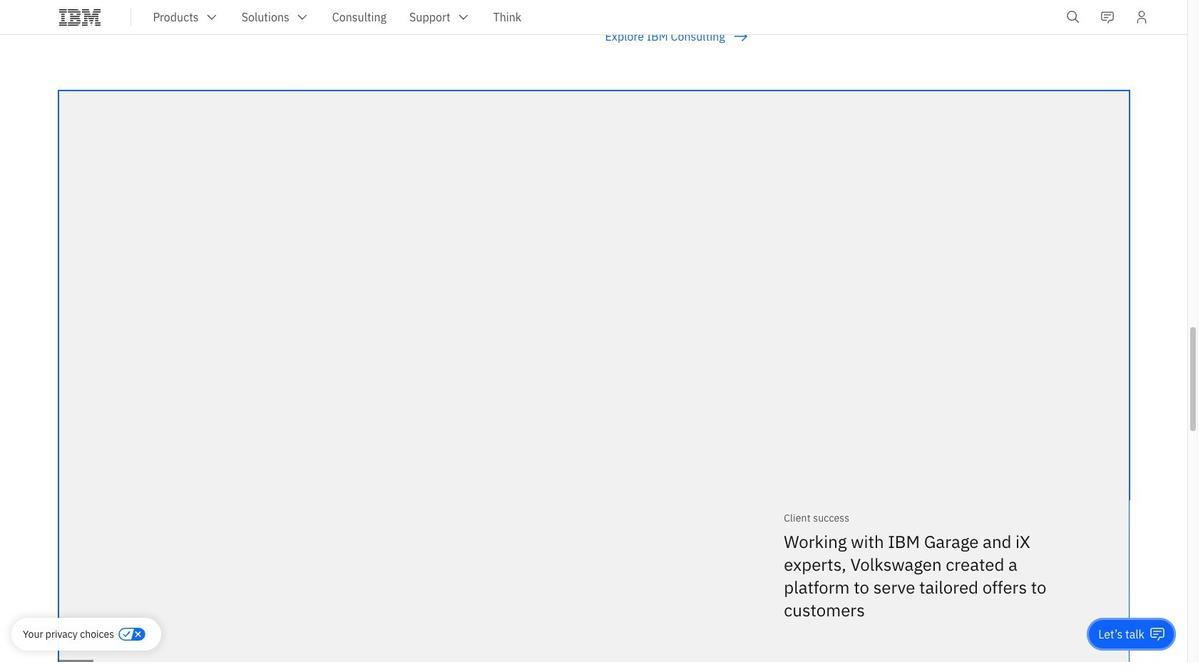 Task type: describe. For each thing, give the bounding box(es) containing it.
your privacy choices element
[[23, 627, 114, 643]]



Task type: locate. For each thing, give the bounding box(es) containing it.
let's talk element
[[1099, 627, 1145, 643]]



